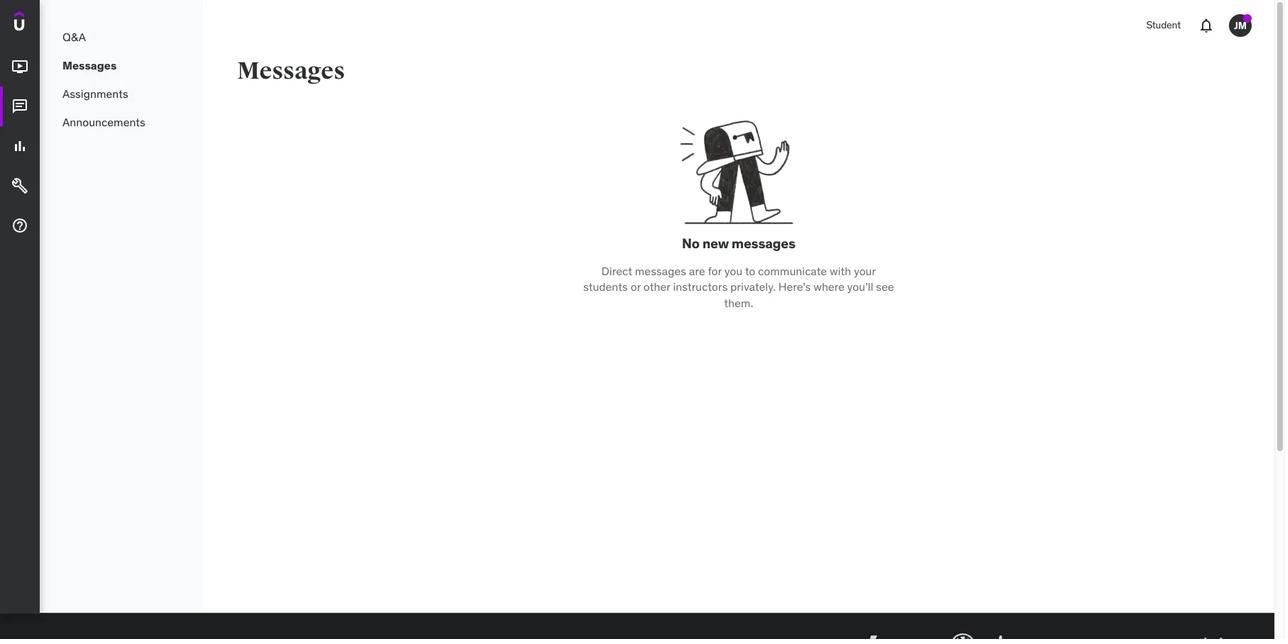 Task type: vqa. For each thing, say whether or not it's contained in the screenshot.
the back
no



Task type: locate. For each thing, give the bounding box(es) containing it.
1 horizontal spatial messages
[[732, 235, 796, 252]]

messages
[[237, 56, 345, 86], [62, 58, 117, 72]]

see
[[876, 280, 894, 294]]

communicate
[[758, 264, 827, 278]]

1 horizontal spatial messages
[[237, 56, 345, 86]]

1 medium image from the top
[[11, 58, 28, 75]]

messages
[[732, 235, 796, 252], [635, 264, 686, 278]]

volkswagen image
[[948, 631, 979, 640]]

other
[[644, 280, 670, 294]]

privately.
[[731, 280, 776, 294]]

no new messages
[[682, 235, 796, 252]]

0 horizontal spatial messages
[[635, 264, 686, 278]]

where
[[814, 280, 845, 294]]

assignments
[[62, 86, 128, 101]]

assignments link
[[40, 79, 203, 108]]

new
[[703, 235, 729, 252]]

jm link
[[1224, 9, 1258, 43]]

medium image
[[11, 58, 28, 75], [11, 98, 28, 115], [11, 138, 28, 155], [11, 178, 28, 195]]

q&a
[[62, 30, 86, 44]]

you'll
[[848, 280, 874, 294]]

you
[[725, 264, 743, 278]]

you have alerts image
[[1244, 14, 1252, 23]]

1 vertical spatial messages
[[635, 264, 686, 278]]

announcements
[[62, 115, 145, 129]]

messages up to
[[732, 235, 796, 252]]

for
[[708, 264, 722, 278]]

messages up other
[[635, 264, 686, 278]]

eventbrite image
[[1159, 631, 1241, 640]]

2 medium image from the top
[[11, 98, 28, 115]]

0 vertical spatial messages
[[732, 235, 796, 252]]



Task type: describe. For each thing, give the bounding box(es) containing it.
no
[[682, 235, 700, 252]]

with
[[830, 264, 851, 278]]

them.
[[724, 296, 753, 310]]

notifications image
[[1198, 17, 1215, 34]]

your
[[854, 264, 876, 278]]

box image
[[996, 631, 1043, 640]]

q&a link
[[40, 23, 203, 51]]

udemy image
[[14, 11, 79, 36]]

student link
[[1138, 9, 1190, 43]]

messages link
[[40, 51, 203, 79]]

messages inside the direct messages are for you to communicate with your students or other instructors privately. here's where you'll see them.
[[635, 264, 686, 278]]

3 medium image from the top
[[11, 138, 28, 155]]

students
[[583, 280, 628, 294]]

instructors
[[673, 280, 728, 294]]

4 medium image from the top
[[11, 178, 28, 195]]

direct messages are for you to communicate with your students or other instructors privately. here's where you'll see them.
[[583, 264, 894, 310]]

0 horizontal spatial messages
[[62, 58, 117, 72]]

or
[[631, 280, 641, 294]]

are
[[689, 264, 705, 278]]

here's
[[779, 280, 811, 294]]

nasdaq image
[[849, 631, 931, 640]]

jm
[[1234, 19, 1247, 32]]

to
[[745, 264, 756, 278]]

student
[[1147, 19, 1181, 31]]

medium image
[[11, 217, 28, 234]]

direct
[[602, 264, 632, 278]]

announcements link
[[40, 108, 203, 136]]



